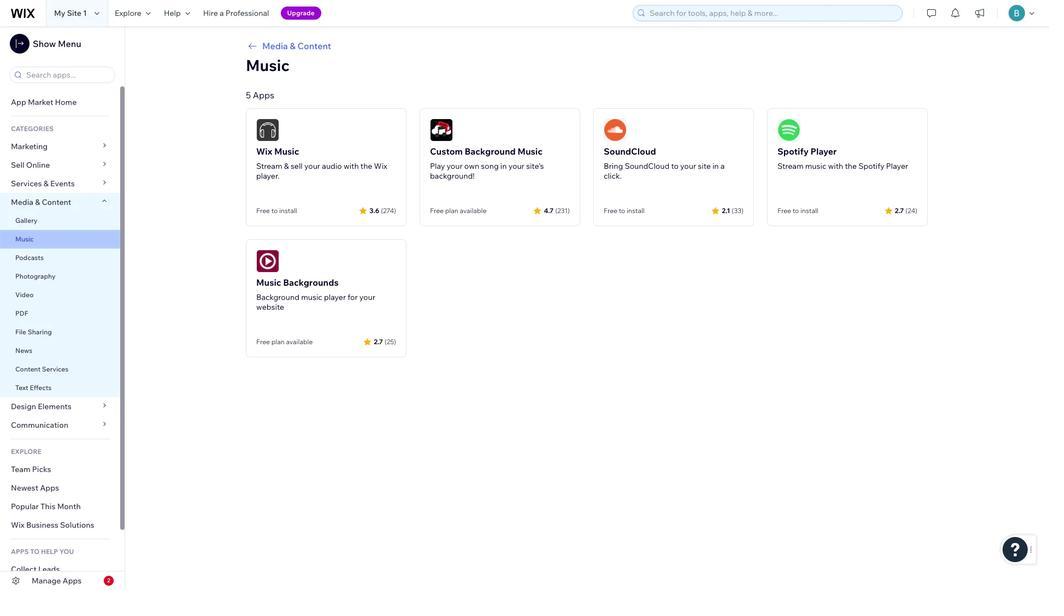 Task type: vqa. For each thing, say whether or not it's contained in the screenshot.


Task type: describe. For each thing, give the bounding box(es) containing it.
own
[[464, 161, 479, 171]]

solutions
[[60, 520, 94, 530]]

sell
[[11, 160, 24, 170]]

5 apps
[[246, 90, 274, 101]]

collect leads link
[[0, 560, 120, 579]]

market
[[28, 97, 53, 107]]

sidebar element
[[0, 26, 125, 590]]

2.1
[[722, 206, 730, 215]]

text effects
[[15, 384, 52, 392]]

app
[[11, 97, 26, 107]]

app market home
[[11, 97, 77, 107]]

stream for spotify
[[778, 161, 804, 171]]

0 vertical spatial services
[[11, 179, 42, 189]]

hire a professional
[[203, 8, 269, 18]]

free for soundcloud
[[604, 207, 618, 215]]

hire
[[203, 8, 218, 18]]

wix business solutions link
[[0, 516, 120, 535]]

custom background music play your own song in your site's background!
[[430, 146, 544, 181]]

3.6 (274)
[[370, 206, 396, 215]]

file sharing link
[[0, 323, 120, 342]]

music for player
[[806, 161, 827, 171]]

your down the "custom"
[[447, 161, 463, 171]]

picks
[[32, 465, 51, 474]]

& inside wix music stream & sell your audio with the wix player.
[[284, 161, 289, 171]]

newest apps link
[[0, 479, 120, 497]]

song
[[481, 161, 499, 171]]

music inside sidebar element
[[15, 235, 34, 243]]

your inside soundcloud bring soundcloud to your site in a click.
[[680, 161, 696, 171]]

podcasts
[[15, 254, 44, 262]]

leads
[[38, 565, 60, 574]]

available for backgrounds
[[286, 338, 313, 346]]

apps
[[11, 548, 29, 556]]

(274)
[[381, 206, 396, 215]]

help
[[164, 8, 181, 18]]

1 vertical spatial media & content link
[[0, 193, 120, 212]]

gallery
[[15, 216, 37, 225]]

& left events
[[44, 179, 49, 189]]

2.7 (25)
[[374, 338, 396, 346]]

services & events link
[[0, 174, 120, 193]]

music inside wix music stream & sell your audio with the wix player.
[[274, 146, 299, 157]]

newest apps
[[11, 483, 59, 493]]

free for custom background music
[[430, 207, 444, 215]]

text effects link
[[0, 379, 120, 397]]

design elements
[[11, 402, 72, 412]]

stream for wix
[[256, 161, 282, 171]]

communication link
[[0, 416, 120, 435]]

podcasts link
[[0, 249, 120, 267]]

free plan available for music
[[256, 338, 313, 346]]

1 horizontal spatial media
[[262, 40, 288, 51]]

services & events
[[11, 179, 75, 189]]

menu
[[58, 38, 81, 49]]

month
[[57, 502, 81, 512]]

free plan available for custom
[[430, 207, 487, 215]]

bring
[[604, 161, 623, 171]]

site
[[698, 161, 711, 171]]

custom background music logo image
[[430, 119, 453, 142]]

the inside spotify player stream music with the spotify player
[[845, 161, 857, 171]]

video link
[[0, 286, 120, 304]]

4.7
[[544, 206, 554, 215]]

wix for music
[[256, 146, 272, 157]]

news
[[15, 347, 32, 355]]

to for soundcloud
[[619, 207, 625, 215]]

home
[[55, 97, 77, 107]]

my
[[54, 8, 65, 18]]

help button
[[157, 0, 197, 26]]

categories
[[11, 125, 54, 133]]

music up 5 apps
[[246, 56, 290, 75]]

soundcloud bring soundcloud to your site in a click.
[[604, 146, 725, 181]]

with inside spotify player stream music with the spotify player
[[828, 161, 844, 171]]

wix business solutions
[[11, 520, 94, 530]]

popular
[[11, 502, 39, 512]]

events
[[50, 179, 75, 189]]

(231)
[[555, 206, 570, 215]]

sell online link
[[0, 156, 120, 174]]

upgrade button
[[281, 7, 321, 20]]

pdf link
[[0, 304, 120, 323]]

audio
[[322, 161, 342, 171]]

2.7 for music backgrounds
[[374, 338, 383, 346]]

apps for 5 apps
[[253, 90, 274, 101]]

backgrounds
[[283, 277, 339, 288]]

2.7 (24)
[[895, 206, 918, 215]]

1 horizontal spatial content
[[42, 197, 71, 207]]

to for spotify player
[[793, 207, 799, 215]]

plan for custom
[[445, 207, 458, 215]]

help
[[41, 548, 58, 556]]

to inside soundcloud bring soundcloud to your site in a click.
[[671, 161, 679, 171]]

music inside music backgrounds background music player for your website
[[256, 277, 281, 288]]

free for music backgrounds
[[256, 338, 270, 346]]

sharing
[[28, 328, 52, 336]]

hire a professional link
[[197, 0, 276, 26]]

app market home link
[[0, 93, 120, 112]]

content services
[[15, 365, 68, 373]]

1 vertical spatial services
[[42, 365, 68, 373]]

website
[[256, 302, 284, 312]]

1 vertical spatial soundcloud
[[625, 161, 670, 171]]

newest
[[11, 483, 38, 493]]

design
[[11, 402, 36, 412]]

spotify player stream music with the spotify player
[[778, 146, 909, 171]]

0 vertical spatial a
[[220, 8, 224, 18]]

media inside sidebar element
[[11, 197, 33, 207]]

1 horizontal spatial media & content link
[[246, 39, 928, 52]]

photography
[[15, 272, 56, 280]]

your inside wix music stream & sell your audio with the wix player.
[[304, 161, 320, 171]]

music backgrounds logo image
[[256, 250, 279, 273]]

news link
[[0, 342, 120, 360]]

0 vertical spatial media & content
[[262, 40, 331, 51]]

manage apps
[[32, 576, 82, 586]]

click.
[[604, 171, 622, 181]]

to for wix music
[[271, 207, 278, 215]]

free to install for player
[[778, 207, 819, 215]]

communication
[[11, 420, 70, 430]]

free to install for music
[[256, 207, 297, 215]]



Task type: locate. For each thing, give the bounding box(es) containing it.
music inside music backgrounds background music player for your website
[[301, 292, 322, 302]]

1 vertical spatial plan
[[271, 338, 285, 346]]

music up site's
[[518, 146, 543, 157]]

soundcloud right bring
[[625, 161, 670, 171]]

1 horizontal spatial music
[[806, 161, 827, 171]]

(25)
[[385, 338, 396, 346]]

your right sell
[[304, 161, 320, 171]]

a right hire
[[220, 8, 224, 18]]

1 vertical spatial background
[[256, 292, 300, 302]]

apps to help you
[[11, 548, 74, 556]]

services
[[11, 179, 42, 189], [42, 365, 68, 373]]

in inside custom background music play your own song in your site's background!
[[501, 161, 507, 171]]

(24)
[[906, 206, 918, 215]]

stream down spotify player logo
[[778, 161, 804, 171]]

background up song
[[465, 146, 516, 157]]

collect
[[11, 565, 37, 574]]

2 horizontal spatial install
[[801, 207, 819, 215]]

5
[[246, 90, 251, 101]]

your right for on the left
[[360, 292, 376, 302]]

(33)
[[732, 206, 744, 215]]

& down upgrade "button"
[[290, 40, 296, 51]]

available
[[460, 207, 487, 215], [286, 338, 313, 346]]

apps right manage
[[63, 576, 82, 586]]

apps right 5
[[253, 90, 274, 101]]

player.
[[256, 171, 280, 181]]

team
[[11, 465, 30, 474]]

0 horizontal spatial player
[[811, 146, 837, 157]]

2 vertical spatial apps
[[63, 576, 82, 586]]

wix down wix music logo
[[256, 146, 272, 157]]

soundcloud
[[604, 146, 656, 157], [625, 161, 670, 171]]

1 horizontal spatial 2.7
[[895, 206, 904, 215]]

marketing
[[11, 142, 48, 151]]

0 horizontal spatial install
[[279, 207, 297, 215]]

elements
[[38, 402, 72, 412]]

free to install
[[256, 207, 297, 215], [604, 207, 645, 215], [778, 207, 819, 215]]

0 vertical spatial player
[[811, 146, 837, 157]]

plan down "website"
[[271, 338, 285, 346]]

this
[[40, 502, 55, 512]]

in right song
[[501, 161, 507, 171]]

marketing link
[[0, 137, 120, 156]]

wix music logo image
[[256, 119, 279, 142]]

install for bring
[[627, 207, 645, 215]]

background
[[465, 146, 516, 157], [256, 292, 300, 302]]

3 free to install from the left
[[778, 207, 819, 215]]

2 install from the left
[[627, 207, 645, 215]]

free plan available down "website"
[[256, 338, 313, 346]]

2.1 (33)
[[722, 206, 744, 215]]

1 vertical spatial a
[[721, 161, 725, 171]]

1 horizontal spatial plan
[[445, 207, 458, 215]]

wix inside 'wix business solutions' link
[[11, 520, 25, 530]]

3.6
[[370, 206, 379, 215]]

0 horizontal spatial media & content
[[11, 197, 71, 207]]

0 horizontal spatial media
[[11, 197, 33, 207]]

0 vertical spatial available
[[460, 207, 487, 215]]

show
[[33, 38, 56, 49]]

2.7 left (24)
[[895, 206, 904, 215]]

wix down "popular"
[[11, 520, 25, 530]]

0 vertical spatial content
[[298, 40, 331, 51]]

music up sell
[[274, 146, 299, 157]]

wix
[[256, 146, 272, 157], [374, 161, 387, 171], [11, 520, 25, 530]]

content down upgrade "button"
[[298, 40, 331, 51]]

stream inside spotify player stream music with the spotify player
[[778, 161, 804, 171]]

0 horizontal spatial free to install
[[256, 207, 297, 215]]

content services link
[[0, 360, 120, 379]]

1 horizontal spatial spotify
[[859, 161, 885, 171]]

1 vertical spatial apps
[[40, 483, 59, 493]]

0 horizontal spatial background
[[256, 292, 300, 302]]

spotify player logo image
[[778, 119, 801, 142]]

0 horizontal spatial media & content link
[[0, 193, 120, 212]]

1 vertical spatial music
[[301, 292, 322, 302]]

1 horizontal spatial a
[[721, 161, 725, 171]]

your left site
[[680, 161, 696, 171]]

video
[[15, 291, 34, 299]]

0 vertical spatial wix
[[256, 146, 272, 157]]

2 in from the left
[[713, 161, 719, 171]]

Search apps... field
[[23, 67, 112, 83]]

collect leads
[[11, 565, 60, 574]]

background down backgrounds
[[256, 292, 300, 302]]

0 horizontal spatial a
[[220, 8, 224, 18]]

0 horizontal spatial 2.7
[[374, 338, 383, 346]]

free down "website"
[[256, 338, 270, 346]]

content down services & events link
[[42, 197, 71, 207]]

free
[[256, 207, 270, 215], [430, 207, 444, 215], [604, 207, 618, 215], [778, 207, 791, 215], [256, 338, 270, 346]]

the
[[361, 161, 372, 171], [845, 161, 857, 171]]

0 horizontal spatial in
[[501, 161, 507, 171]]

1 vertical spatial media & content
[[11, 197, 71, 207]]

in right site
[[713, 161, 719, 171]]

media & content inside sidebar element
[[11, 197, 71, 207]]

0 horizontal spatial the
[[361, 161, 372, 171]]

file
[[15, 328, 26, 336]]

0 horizontal spatial music
[[301, 292, 322, 302]]

2 horizontal spatial free to install
[[778, 207, 819, 215]]

stream left sell
[[256, 161, 282, 171]]

background inside custom background music play your own song in your site's background!
[[465, 146, 516, 157]]

1 vertical spatial spotify
[[859, 161, 885, 171]]

wix music stream & sell your audio with the wix player.
[[256, 146, 387, 181]]

music inside custom background music play your own song in your site's background!
[[518, 146, 543, 157]]

2 vertical spatial wix
[[11, 520, 25, 530]]

0 vertical spatial music
[[806, 161, 827, 171]]

0 vertical spatial media & content link
[[246, 39, 928, 52]]

0 horizontal spatial plan
[[271, 338, 285, 346]]

1 horizontal spatial apps
[[63, 576, 82, 586]]

media & content down services & events
[[11, 197, 71, 207]]

media down upgrade "button"
[[262, 40, 288, 51]]

soundcloud up bring
[[604, 146, 656, 157]]

1 in from the left
[[501, 161, 507, 171]]

1 horizontal spatial free to install
[[604, 207, 645, 215]]

popular this month
[[11, 502, 81, 512]]

gallery link
[[0, 212, 120, 230]]

& left sell
[[284, 161, 289, 171]]

site
[[67, 8, 81, 18]]

1 horizontal spatial free plan available
[[430, 207, 487, 215]]

with inside wix music stream & sell your audio with the wix player.
[[344, 161, 359, 171]]

music inside spotify player stream music with the spotify player
[[806, 161, 827, 171]]

content down news
[[15, 365, 40, 373]]

explore
[[115, 8, 141, 18]]

1 stream from the left
[[256, 161, 282, 171]]

0 vertical spatial apps
[[253, 90, 274, 101]]

2 vertical spatial content
[[15, 365, 40, 373]]

manage
[[32, 576, 61, 586]]

free to install for bring
[[604, 207, 645, 215]]

your left site's
[[509, 161, 525, 171]]

free plan available
[[430, 207, 487, 215], [256, 338, 313, 346]]

professional
[[226, 8, 269, 18]]

Search for tools, apps, help & more... field
[[647, 5, 899, 21]]

2.7 for spotify player
[[895, 206, 904, 215]]

1 horizontal spatial wix
[[256, 146, 272, 157]]

0 vertical spatial media
[[262, 40, 288, 51]]

show menu
[[33, 38, 81, 49]]

wix for business
[[11, 520, 25, 530]]

2 with from the left
[[828, 161, 844, 171]]

1 vertical spatial available
[[286, 338, 313, 346]]

player
[[811, 146, 837, 157], [886, 161, 909, 171]]

in
[[501, 161, 507, 171], [713, 161, 719, 171]]

1 horizontal spatial available
[[460, 207, 487, 215]]

in inside soundcloud bring soundcloud to your site in a click.
[[713, 161, 719, 171]]

site's
[[526, 161, 544, 171]]

a inside soundcloud bring soundcloud to your site in a click.
[[721, 161, 725, 171]]

1 horizontal spatial player
[[886, 161, 909, 171]]

effects
[[30, 384, 52, 392]]

0 horizontal spatial with
[[344, 161, 359, 171]]

2 free to install from the left
[[604, 207, 645, 215]]

free down background!
[[430, 207, 444, 215]]

available down background!
[[460, 207, 487, 215]]

music down music backgrounds logo
[[256, 277, 281, 288]]

2 stream from the left
[[778, 161, 804, 171]]

0 horizontal spatial wix
[[11, 520, 25, 530]]

1 horizontal spatial media & content
[[262, 40, 331, 51]]

2 horizontal spatial wix
[[374, 161, 387, 171]]

my site 1
[[54, 8, 87, 18]]

2 horizontal spatial apps
[[253, 90, 274, 101]]

1 horizontal spatial in
[[713, 161, 719, 171]]

music down gallery
[[15, 235, 34, 243]]

online
[[26, 160, 50, 170]]

1 install from the left
[[279, 207, 297, 215]]

services down sell online on the top of the page
[[11, 179, 42, 189]]

soundcloud logo image
[[604, 119, 627, 142]]

0 horizontal spatial available
[[286, 338, 313, 346]]

to
[[30, 548, 39, 556]]

player
[[324, 292, 346, 302]]

1 free to install from the left
[[256, 207, 297, 215]]

0 horizontal spatial content
[[15, 365, 40, 373]]

plan down background!
[[445, 207, 458, 215]]

plan for music
[[271, 338, 285, 346]]

1 horizontal spatial install
[[627, 207, 645, 215]]

wix up 3.6 (274)
[[374, 161, 387, 171]]

team picks
[[11, 465, 51, 474]]

free plan available down background!
[[430, 207, 487, 215]]

1 horizontal spatial background
[[465, 146, 516, 157]]

2
[[107, 577, 110, 584]]

show menu button
[[10, 34, 81, 54]]

0 vertical spatial 2.7
[[895, 206, 904, 215]]

apps for newest apps
[[40, 483, 59, 493]]

team picks link
[[0, 460, 120, 479]]

available for background
[[460, 207, 487, 215]]

0 vertical spatial spotify
[[778, 146, 809, 157]]

apps for manage apps
[[63, 576, 82, 586]]

install for player
[[801, 207, 819, 215]]

business
[[26, 520, 58, 530]]

0 vertical spatial soundcloud
[[604, 146, 656, 157]]

apps inside 'link'
[[40, 483, 59, 493]]

media & content down upgrade "button"
[[262, 40, 331, 51]]

1 horizontal spatial stream
[[778, 161, 804, 171]]

services down news link
[[42, 365, 68, 373]]

free for wix music
[[256, 207, 270, 215]]

1 vertical spatial media
[[11, 197, 33, 207]]

play
[[430, 161, 445, 171]]

apps up this
[[40, 483, 59, 493]]

music
[[806, 161, 827, 171], [301, 292, 322, 302]]

free right the (33)
[[778, 207, 791, 215]]

music
[[246, 56, 290, 75], [274, 146, 299, 157], [518, 146, 543, 157], [15, 235, 34, 243], [256, 277, 281, 288]]

0 vertical spatial free plan available
[[430, 207, 487, 215]]

1 horizontal spatial with
[[828, 161, 844, 171]]

for
[[348, 292, 358, 302]]

1 vertical spatial 2.7
[[374, 338, 383, 346]]

spotify
[[778, 146, 809, 157], [859, 161, 885, 171]]

custom
[[430, 146, 463, 157]]

1 vertical spatial wix
[[374, 161, 387, 171]]

a
[[220, 8, 224, 18], [721, 161, 725, 171]]

sell online
[[11, 160, 50, 170]]

0 horizontal spatial free plan available
[[256, 338, 313, 346]]

install for music
[[279, 207, 297, 215]]

0 horizontal spatial stream
[[256, 161, 282, 171]]

the inside wix music stream & sell your audio with the wix player.
[[361, 161, 372, 171]]

1 vertical spatial content
[[42, 197, 71, 207]]

stream
[[256, 161, 282, 171], [778, 161, 804, 171]]

media & content link
[[246, 39, 928, 52], [0, 193, 120, 212]]

1 horizontal spatial the
[[845, 161, 857, 171]]

1 the from the left
[[361, 161, 372, 171]]

your inside music backgrounds background music player for your website
[[360, 292, 376, 302]]

1 with from the left
[[344, 161, 359, 171]]

sell
[[291, 161, 303, 171]]

& down services & events
[[35, 197, 40, 207]]

free for spotify player
[[778, 207, 791, 215]]

stream inside wix music stream & sell your audio with the wix player.
[[256, 161, 282, 171]]

2 horizontal spatial content
[[298, 40, 331, 51]]

music link
[[0, 230, 120, 249]]

music for backgrounds
[[301, 292, 322, 302]]

free down click.
[[604, 207, 618, 215]]

&
[[290, 40, 296, 51], [284, 161, 289, 171], [44, 179, 49, 189], [35, 197, 40, 207]]

media up gallery
[[11, 197, 33, 207]]

2 the from the left
[[845, 161, 857, 171]]

3 install from the left
[[801, 207, 819, 215]]

0 vertical spatial plan
[[445, 207, 458, 215]]

0 horizontal spatial spotify
[[778, 146, 809, 157]]

a right site
[[721, 161, 725, 171]]

2.7 left (25)
[[374, 338, 383, 346]]

free down player.
[[256, 207, 270, 215]]

1 vertical spatial player
[[886, 161, 909, 171]]

1 vertical spatial free plan available
[[256, 338, 313, 346]]

background inside music backgrounds background music player for your website
[[256, 292, 300, 302]]

0 horizontal spatial apps
[[40, 483, 59, 493]]

available down music backgrounds background music player for your website
[[286, 338, 313, 346]]

0 vertical spatial background
[[465, 146, 516, 157]]

1
[[83, 8, 87, 18]]



